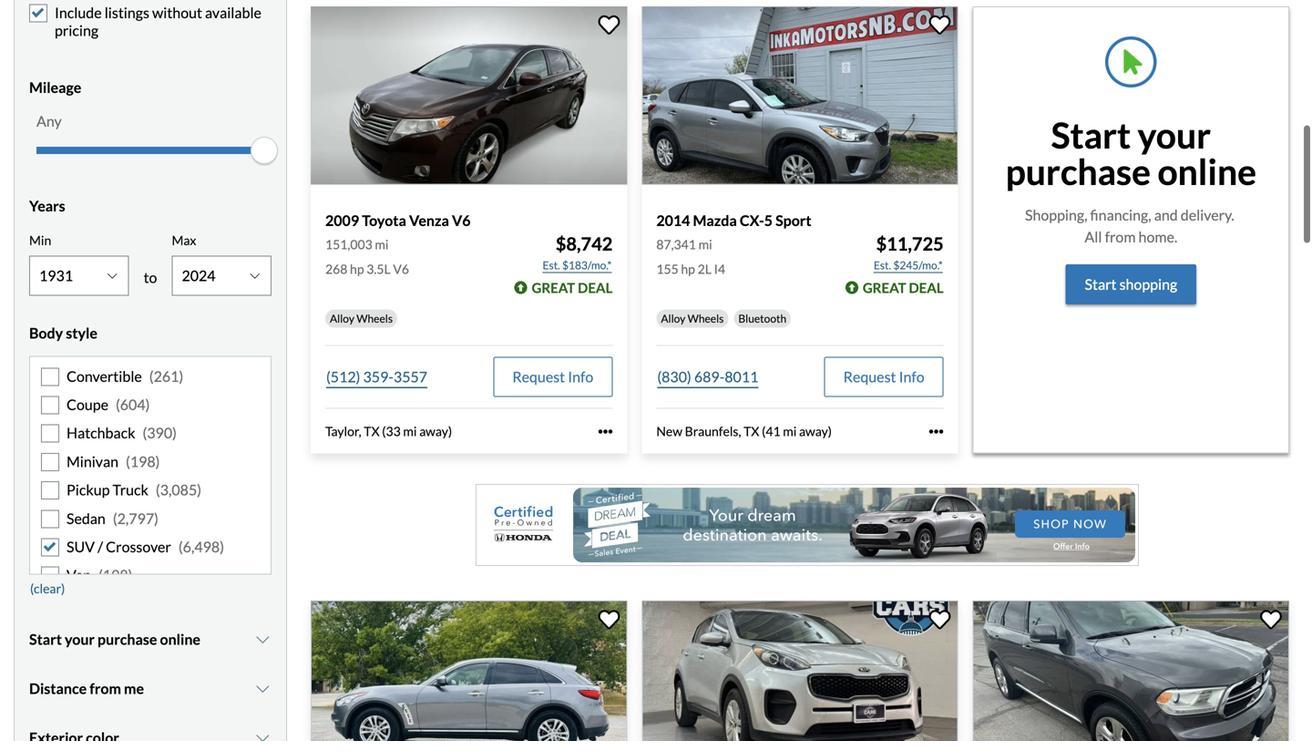 Task type: describe. For each thing, give the bounding box(es) containing it.
truck
[[113, 481, 149, 499]]

155
[[657, 261, 679, 277]]

start your purchase online inside start your purchase online dropdown button
[[29, 630, 201, 648]]

87,341 mi 155 hp 2l i4
[[657, 237, 726, 277]]

great for $11,725
[[863, 279, 907, 296]]

sparkling silver 2017 kia sportage lx suv / crossover front-wheel drive 6-speed automatic image
[[642, 601, 959, 741]]

mileage
[[29, 78, 81, 96]]

your inside dropdown button
[[65, 630, 95, 648]]

home.
[[1139, 228, 1178, 246]]

body style
[[29, 324, 97, 342]]

(830) 689-8011 button
[[657, 357, 760, 397]]

distance
[[29, 680, 87, 697]]

hatchback (390)
[[67, 424, 177, 442]]

mi right (41 on the bottom right
[[783, 424, 797, 439]]

$8,742
[[556, 233, 613, 255]]

359-
[[363, 368, 394, 386]]

to
[[144, 268, 157, 286]]

chevron down image for distance from me
[[254, 681, 272, 696]]

(512) 359-3557
[[326, 368, 428, 386]]

new
[[657, 424, 683, 439]]

from inside dropdown button
[[90, 680, 121, 697]]

(clear) button
[[29, 575, 66, 602]]

request info for $11,725
[[844, 368, 925, 386]]

wheels for $11,725
[[688, 312, 724, 325]]

gray 2015 dodge durango limited awd suv / crossover all-wheel drive 8-speed automatic image
[[973, 601, 1290, 741]]

0 vertical spatial your
[[1138, 114, 1212, 157]]

minivan
[[67, 453, 119, 470]]

689-
[[695, 368, 725, 386]]

body
[[29, 324, 63, 342]]

(198) for minivan (198)
[[126, 453, 160, 470]]

1 horizontal spatial purchase
[[1006, 150, 1151, 193]]

great deal for $8,742
[[532, 279, 613, 296]]

(2,797)
[[113, 509, 159, 527]]

est. $245/mo.* button
[[873, 256, 944, 274]]

without
[[152, 4, 202, 22]]

alloy for $8,742
[[330, 312, 355, 325]]

coupe
[[67, 396, 108, 413]]

purchase inside dropdown button
[[98, 630, 157, 648]]

(41
[[762, 424, 781, 439]]

shopping,
[[1026, 206, 1088, 224]]

2016 infiniti qx70 rwd suv / crossover rear-wheel drive 7-speed automatic image
[[311, 601, 628, 741]]

hp for $8,742
[[350, 261, 364, 277]]

3.5l
[[367, 261, 391, 277]]

start shopping
[[1085, 276, 1178, 293]]

$11,725
[[877, 233, 944, 255]]

bluetooth
[[739, 312, 787, 325]]

start for start shopping button
[[1085, 276, 1117, 293]]

(830)
[[658, 368, 692, 386]]

new braunfels, tx (41 mi away)
[[657, 424, 832, 439]]

est. for $11,725
[[874, 259, 892, 272]]

alloy for $11,725
[[661, 312, 686, 325]]

chevron down image
[[254, 731, 272, 741]]

request info button for $8,742
[[494, 357, 613, 397]]

convertible
[[67, 367, 142, 385]]

8011
[[725, 368, 759, 386]]

1 horizontal spatial start your purchase online
[[1006, 114, 1257, 193]]

ellipsis h image
[[598, 424, 613, 439]]

braunfels,
[[685, 424, 742, 439]]

87,341
[[657, 237, 696, 252]]

brown 2009 toyota venza v6 suv / crossover front-wheel drive 6-speed automatic image
[[311, 6, 628, 184]]

151,003
[[325, 237, 373, 252]]

5
[[765, 211, 773, 229]]

est. for $8,742
[[543, 259, 560, 272]]

151,003 mi 268 hp 3.5l v6
[[325, 237, 409, 277]]

request for $8,742
[[513, 368, 565, 386]]

gray 2014 mazda cx-5 sport suv / crossover front-wheel drive 6-speed manual image
[[642, 6, 959, 184]]

pricing
[[55, 21, 98, 39]]

info for $8,742
[[568, 368, 594, 386]]

from inside shopping, financing, and delivery. all from home.
[[1106, 228, 1136, 246]]

minivan (198)
[[67, 453, 160, 470]]

(33
[[382, 424, 401, 439]]

(512)
[[326, 368, 361, 386]]

mazda
[[693, 211, 737, 229]]

(198) for van (198)
[[98, 566, 133, 584]]

body style button
[[29, 310, 272, 356]]

mi inside 87,341 mi 155 hp 2l i4
[[699, 237, 713, 252]]

2 tx from the left
[[744, 424, 760, 439]]

268
[[325, 261, 348, 277]]

deal for $11,725
[[909, 279, 944, 296]]

distance from me
[[29, 680, 144, 697]]

(604)
[[116, 396, 150, 413]]

(261)
[[149, 367, 183, 385]]

2l
[[698, 261, 712, 277]]

years button
[[29, 183, 272, 229]]

suv / crossover (6,498)
[[67, 538, 224, 556]]

hatchback
[[67, 424, 135, 442]]

2009
[[325, 211, 359, 229]]

distance from me button
[[29, 666, 272, 711]]

taylor,
[[325, 424, 362, 439]]

suv
[[67, 538, 95, 556]]

request info for $8,742
[[513, 368, 594, 386]]

sedan (2,797)
[[67, 509, 159, 527]]

(clear)
[[30, 581, 65, 596]]

0 vertical spatial start
[[1052, 114, 1132, 157]]

van
[[67, 566, 91, 584]]

years
[[29, 197, 65, 215]]

venza
[[409, 211, 449, 229]]



Task type: locate. For each thing, give the bounding box(es) containing it.
include
[[55, 4, 102, 22]]

0 horizontal spatial alloy wheels
[[330, 312, 393, 325]]

alloy down 268
[[330, 312, 355, 325]]

hp left 2l on the top of page
[[681, 261, 696, 277]]

2014
[[657, 211, 691, 229]]

0 horizontal spatial alloy
[[330, 312, 355, 325]]

delivery.
[[1181, 206, 1235, 224]]

(198) up pickup truck (3,085)
[[126, 453, 160, 470]]

2 alloy from the left
[[661, 312, 686, 325]]

mi
[[375, 237, 389, 252], [699, 237, 713, 252], [403, 424, 417, 439], [783, 424, 797, 439]]

alloy down the '155' at the top right of page
[[661, 312, 686, 325]]

v6
[[452, 211, 471, 229], [393, 261, 409, 277]]

2 hp from the left
[[681, 261, 696, 277]]

0 horizontal spatial info
[[568, 368, 594, 386]]

max
[[172, 232, 196, 248]]

(198)
[[126, 453, 160, 470], [98, 566, 133, 584]]

me
[[124, 680, 144, 697]]

1 vertical spatial your
[[65, 630, 95, 648]]

1 horizontal spatial alloy
[[661, 312, 686, 325]]

1 vertical spatial v6
[[393, 261, 409, 277]]

0 horizontal spatial from
[[90, 680, 121, 697]]

2 vertical spatial start
[[29, 630, 62, 648]]

purchase up me
[[98, 630, 157, 648]]

2 request info from the left
[[844, 368, 925, 386]]

sport
[[776, 211, 812, 229]]

1 horizontal spatial away)
[[800, 424, 832, 439]]

away)
[[420, 424, 452, 439], [800, 424, 832, 439]]

wheels down the 3.5l
[[357, 312, 393, 325]]

1 horizontal spatial request
[[844, 368, 897, 386]]

start inside start your purchase online dropdown button
[[29, 630, 62, 648]]

include listings without available pricing
[[55, 4, 262, 39]]

0 vertical spatial purchase
[[1006, 150, 1151, 193]]

alloy wheels for $8,742
[[330, 312, 393, 325]]

est. left $183/mo.*
[[543, 259, 560, 272]]

ellipsis h image
[[930, 424, 944, 439]]

1 horizontal spatial tx
[[744, 424, 760, 439]]

est. inside $8,742 est. $183/mo.*
[[543, 259, 560, 272]]

taylor, tx (33 mi away)
[[325, 424, 452, 439]]

i4
[[714, 261, 726, 277]]

request info button up ellipsis h image
[[494, 357, 613, 397]]

1 vertical spatial start
[[1085, 276, 1117, 293]]

tx left (41 on the bottom right
[[744, 424, 760, 439]]

0 horizontal spatial start your purchase online
[[29, 630, 201, 648]]

chevron down image inside distance from me dropdown button
[[254, 681, 272, 696]]

0 horizontal spatial request
[[513, 368, 565, 386]]

1 info from the left
[[568, 368, 594, 386]]

1 horizontal spatial info
[[899, 368, 925, 386]]

alloy wheels down 2l on the top of page
[[661, 312, 724, 325]]

0 horizontal spatial away)
[[420, 424, 452, 439]]

your up the 'distance from me'
[[65, 630, 95, 648]]

2 alloy wheels from the left
[[661, 312, 724, 325]]

pickup truck (3,085)
[[67, 481, 202, 499]]

(830) 689-8011
[[658, 368, 759, 386]]

1 horizontal spatial wheels
[[688, 312, 724, 325]]

deal for $8,742
[[578, 279, 613, 296]]

mi inside the 151,003 mi 268 hp 3.5l v6
[[375, 237, 389, 252]]

any
[[36, 112, 62, 130]]

start your purchase online
[[1006, 114, 1257, 193], [29, 630, 201, 648]]

request
[[513, 368, 565, 386], [844, 368, 897, 386]]

great deal for $11,725
[[863, 279, 944, 296]]

1 away) from the left
[[420, 424, 452, 439]]

great for $8,742
[[532, 279, 576, 296]]

mi up 2l on the top of page
[[699, 237, 713, 252]]

0 horizontal spatial v6
[[393, 261, 409, 277]]

0 horizontal spatial online
[[160, 630, 201, 648]]

request info button for $11,725
[[825, 357, 944, 397]]

min
[[29, 232, 51, 248]]

0 horizontal spatial hp
[[350, 261, 364, 277]]

est. down "$11,725"
[[874, 259, 892, 272]]

1 horizontal spatial great
[[863, 279, 907, 296]]

0 horizontal spatial request info button
[[494, 357, 613, 397]]

online up delivery.
[[1158, 150, 1257, 193]]

1 horizontal spatial request info button
[[825, 357, 944, 397]]

1 horizontal spatial alloy wheels
[[661, 312, 724, 325]]

1 horizontal spatial est.
[[874, 259, 892, 272]]

2 wheels from the left
[[688, 312, 724, 325]]

from down financing,
[[1106, 228, 1136, 246]]

wheels for $8,742
[[357, 312, 393, 325]]

0 horizontal spatial wheels
[[357, 312, 393, 325]]

listings
[[105, 4, 149, 22]]

2 chevron down image from the top
[[254, 681, 272, 696]]

1 alloy from the left
[[330, 312, 355, 325]]

1 vertical spatial start your purchase online
[[29, 630, 201, 648]]

chevron down image
[[254, 632, 272, 647], [254, 681, 272, 696]]

0 horizontal spatial your
[[65, 630, 95, 648]]

2009 toyota venza v6
[[325, 211, 471, 229]]

coupe (604)
[[67, 396, 150, 413]]

online up distance from me dropdown button
[[160, 630, 201, 648]]

purchase
[[1006, 150, 1151, 193], [98, 630, 157, 648]]

alloy wheels down the 3.5l
[[330, 312, 393, 325]]

0 horizontal spatial est.
[[543, 259, 560, 272]]

0 horizontal spatial deal
[[578, 279, 613, 296]]

1 vertical spatial purchase
[[98, 630, 157, 648]]

start left shopping
[[1085, 276, 1117, 293]]

start up financing,
[[1052, 114, 1132, 157]]

2 info from the left
[[899, 368, 925, 386]]

1 deal from the left
[[578, 279, 613, 296]]

1 vertical spatial chevron down image
[[254, 681, 272, 696]]

great deal down est. $245/mo.* button
[[863, 279, 944, 296]]

hp for $11,725
[[681, 261, 696, 277]]

0 vertical spatial online
[[1158, 150, 1257, 193]]

pickup
[[67, 481, 110, 499]]

away) right (33
[[420, 424, 452, 439]]

toyota
[[362, 211, 407, 229]]

1 request info button from the left
[[494, 357, 613, 397]]

deal
[[578, 279, 613, 296], [909, 279, 944, 296]]

mileage button
[[29, 65, 272, 110]]

2 request from the left
[[844, 368, 897, 386]]

1 hp from the left
[[350, 261, 364, 277]]

start inside start shopping button
[[1085, 276, 1117, 293]]

1 request from the left
[[513, 368, 565, 386]]

mi down the toyota
[[375, 237, 389, 252]]

/
[[98, 538, 103, 556]]

convertible (261)
[[67, 367, 183, 385]]

request for $11,725
[[844, 368, 897, 386]]

1 horizontal spatial request info
[[844, 368, 925, 386]]

2 deal from the left
[[909, 279, 944, 296]]

0 horizontal spatial great deal
[[532, 279, 613, 296]]

0 vertical spatial chevron down image
[[254, 632, 272, 647]]

alloy
[[330, 312, 355, 325], [661, 312, 686, 325]]

1 vertical spatial online
[[160, 630, 201, 648]]

(512) 359-3557 button
[[325, 357, 429, 397]]

hp inside the 151,003 mi 268 hp 3.5l v6
[[350, 261, 364, 277]]

$8,742 est. $183/mo.*
[[543, 233, 613, 272]]

wheels
[[357, 312, 393, 325], [688, 312, 724, 325]]

crossover
[[106, 538, 171, 556]]

0 vertical spatial from
[[1106, 228, 1136, 246]]

chevron down image inside start your purchase online dropdown button
[[254, 632, 272, 647]]

1 great deal from the left
[[532, 279, 613, 296]]

advertisement region
[[476, 484, 1140, 566]]

request info button up ellipsis h icon
[[825, 357, 944, 397]]

1 horizontal spatial hp
[[681, 261, 696, 277]]

great deal down "est. $183/mo.*" button
[[532, 279, 613, 296]]

2 great deal from the left
[[863, 279, 944, 296]]

your
[[1138, 114, 1212, 157], [65, 630, 95, 648]]

start your purchase online button
[[29, 617, 272, 662]]

(6,498)
[[179, 538, 224, 556]]

financing,
[[1091, 206, 1152, 224]]

online inside "start your purchase online"
[[1158, 150, 1257, 193]]

style
[[66, 324, 97, 342]]

1 horizontal spatial deal
[[909, 279, 944, 296]]

1 vertical spatial (198)
[[98, 566, 133, 584]]

request info
[[513, 368, 594, 386], [844, 368, 925, 386]]

est. $183/mo.* button
[[542, 256, 613, 274]]

0 horizontal spatial tx
[[364, 424, 380, 439]]

$183/mo.*
[[563, 259, 612, 272]]

2 est. from the left
[[874, 259, 892, 272]]

v6 inside the 151,003 mi 268 hp 3.5l v6
[[393, 261, 409, 277]]

(198) down /
[[98, 566, 133, 584]]

1 est. from the left
[[543, 259, 560, 272]]

0 vertical spatial (198)
[[126, 453, 160, 470]]

from left me
[[90, 680, 121, 697]]

and
[[1155, 206, 1179, 224]]

2 away) from the left
[[800, 424, 832, 439]]

(3,085)
[[156, 481, 202, 499]]

your up 'and' on the right top of page
[[1138, 114, 1212, 157]]

online
[[1158, 150, 1257, 193], [160, 630, 201, 648]]

start shopping button
[[1066, 265, 1197, 305]]

chevron down image for start your purchase online
[[254, 632, 272, 647]]

hp inside 87,341 mi 155 hp 2l i4
[[681, 261, 696, 277]]

1 wheels from the left
[[357, 312, 393, 325]]

v6 right the 3.5l
[[393, 261, 409, 277]]

1 great from the left
[[532, 279, 576, 296]]

0 vertical spatial v6
[[452, 211, 471, 229]]

start your purchase online up me
[[29, 630, 201, 648]]

hp
[[350, 261, 364, 277], [681, 261, 696, 277]]

from
[[1106, 228, 1136, 246], [90, 680, 121, 697]]

1 horizontal spatial from
[[1106, 228, 1136, 246]]

alloy wheels for $11,725
[[661, 312, 724, 325]]

1 tx from the left
[[364, 424, 380, 439]]

tx left (33
[[364, 424, 380, 439]]

1 horizontal spatial v6
[[452, 211, 471, 229]]

shopping
[[1120, 276, 1178, 293]]

$245/mo.*
[[894, 259, 943, 272]]

2 request info button from the left
[[825, 357, 944, 397]]

great down est. $245/mo.* button
[[863, 279, 907, 296]]

wheels down 2l on the top of page
[[688, 312, 724, 325]]

1 alloy wheels from the left
[[330, 312, 393, 325]]

(390)
[[143, 424, 177, 442]]

1 horizontal spatial your
[[1138, 114, 1212, 157]]

$11,725 est. $245/mo.*
[[874, 233, 944, 272]]

start for start your purchase online dropdown button
[[29, 630, 62, 648]]

1 horizontal spatial great deal
[[863, 279, 944, 296]]

sedan
[[67, 509, 106, 527]]

est.
[[543, 259, 560, 272], [874, 259, 892, 272]]

mi right (33
[[403, 424, 417, 439]]

cx-
[[740, 211, 765, 229]]

deal down $183/mo.*
[[578, 279, 613, 296]]

great down "est. $183/mo.*" button
[[532, 279, 576, 296]]

1 chevron down image from the top
[[254, 632, 272, 647]]

est. inside $11,725 est. $245/mo.*
[[874, 259, 892, 272]]

purchase up shopping,
[[1006, 150, 1151, 193]]

deal down $245/mo.*
[[909, 279, 944, 296]]

3557
[[394, 368, 428, 386]]

tx
[[364, 424, 380, 439], [744, 424, 760, 439]]

away) right (41 on the bottom right
[[800, 424, 832, 439]]

online inside dropdown button
[[160, 630, 201, 648]]

all
[[1085, 228, 1103, 246]]

2 great from the left
[[863, 279, 907, 296]]

1 horizontal spatial online
[[1158, 150, 1257, 193]]

0 horizontal spatial great
[[532, 279, 576, 296]]

1 request info from the left
[[513, 368, 594, 386]]

start up distance
[[29, 630, 62, 648]]

0 vertical spatial start your purchase online
[[1006, 114, 1257, 193]]

info for $11,725
[[899, 368, 925, 386]]

1 vertical spatial from
[[90, 680, 121, 697]]

0 horizontal spatial purchase
[[98, 630, 157, 648]]

start your purchase online up financing,
[[1006, 114, 1257, 193]]

v6 right venza
[[452, 211, 471, 229]]

2014 mazda cx-5 sport
[[657, 211, 812, 229]]

shopping, financing, and delivery. all from home.
[[1026, 206, 1238, 246]]

hp right 268
[[350, 261, 364, 277]]

0 horizontal spatial request info
[[513, 368, 594, 386]]

available
[[205, 4, 262, 22]]



Task type: vqa. For each thing, say whether or not it's contained in the screenshot.
the bottommost V6
yes



